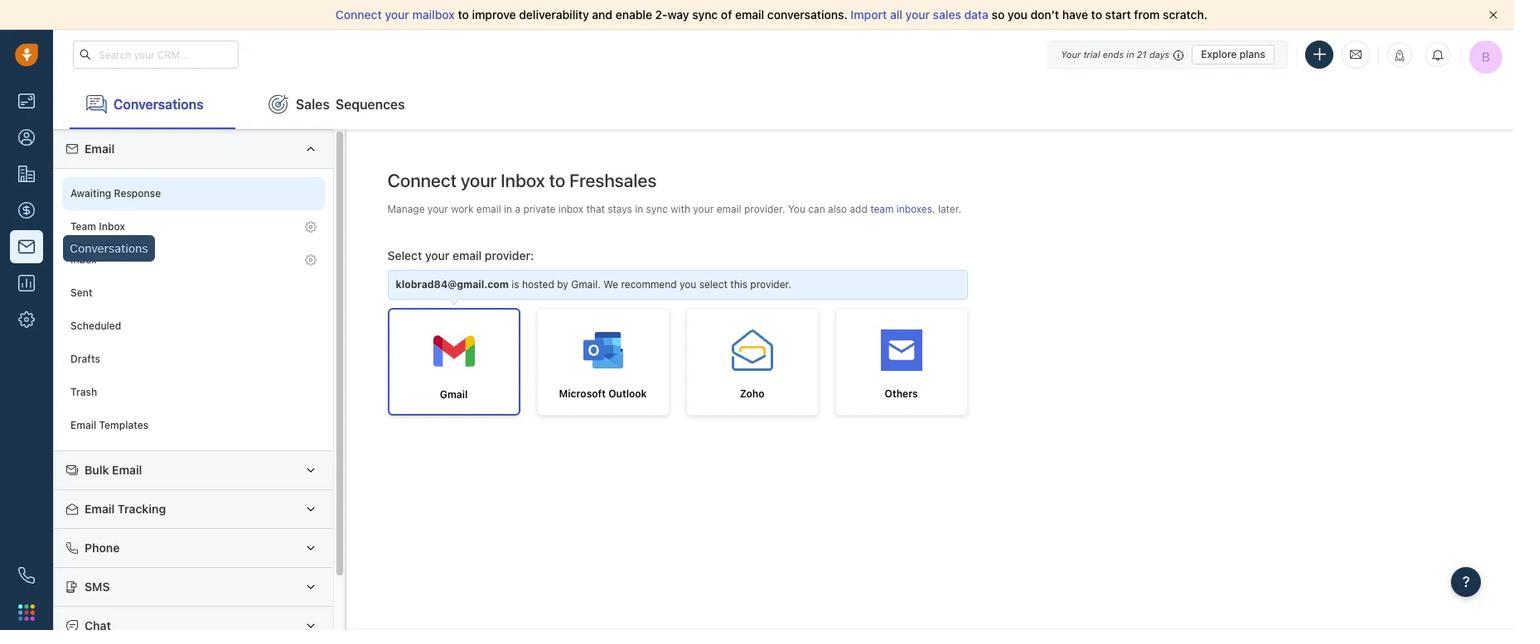 Task type: describe. For each thing, give the bounding box(es) containing it.
with
[[671, 203, 691, 215]]

1 horizontal spatial inbox
[[99, 221, 125, 233]]

connect for connect your inbox to freshsales
[[388, 170, 457, 192]]

tracking
[[118, 502, 166, 516]]

email right work
[[477, 203, 501, 215]]

your for manage your work email in a private inbox that stays in sync with your email provider. you can also add team inboxes. later.
[[428, 203, 448, 215]]

scheduled link
[[62, 310, 325, 343]]

and
[[592, 7, 613, 22]]

sales
[[933, 7, 962, 22]]

0 vertical spatial you
[[1008, 7, 1028, 22]]

select
[[699, 279, 728, 291]]

improve
[[472, 7, 516, 22]]

your for connect your inbox to freshsales
[[461, 170, 497, 192]]

we
[[604, 279, 619, 291]]

others
[[885, 388, 918, 401]]

scratch.
[[1163, 7, 1208, 22]]

templates
[[99, 420, 149, 432]]

import
[[851, 7, 887, 22]]

team
[[871, 203, 894, 215]]

deliverability
[[519, 7, 589, 22]]

your trial ends in 21 days
[[1061, 48, 1170, 59]]

team inbox link
[[62, 211, 325, 244]]

bulk
[[85, 463, 109, 478]]

conversations
[[114, 97, 204, 112]]

your right with
[[693, 203, 714, 215]]

inbox link
[[62, 244, 325, 277]]

manage
[[388, 203, 425, 215]]

select your email provider:
[[388, 249, 534, 263]]

1 vertical spatial provider.
[[751, 279, 792, 291]]

Search your CRM... text field
[[73, 41, 239, 69]]

by
[[557, 279, 569, 291]]

bulk email
[[85, 463, 142, 478]]

manage your work email in a private inbox that stays in sync with your email provider. you can also add team inboxes. later.
[[388, 203, 962, 215]]

2 horizontal spatial in
[[1127, 48, 1135, 59]]

scheduled
[[70, 320, 121, 333]]

sent
[[70, 287, 93, 300]]

microsoft
[[559, 388, 606, 401]]

email right with
[[717, 203, 742, 215]]

connect your mailbox to improve deliverability and enable 2-way sync of email conversations. import all your sales data so you don't have to start from scratch.
[[336, 7, 1208, 22]]

your for select your email provider:
[[425, 249, 450, 263]]

response
[[114, 188, 161, 200]]

gmail.
[[571, 279, 601, 291]]

to for improve
[[458, 7, 469, 22]]

so
[[992, 7, 1005, 22]]

outlook
[[609, 388, 647, 401]]

email tracking
[[85, 502, 166, 516]]

explore plans
[[1201, 48, 1266, 60]]

import all your sales data link
[[851, 7, 992, 22]]

inbox
[[559, 203, 584, 215]]

0 vertical spatial inbox
[[501, 170, 545, 192]]

is
[[512, 279, 519, 291]]

this
[[731, 279, 748, 291]]

sequences
[[336, 97, 405, 112]]

what's new image
[[1394, 50, 1406, 61]]

you
[[788, 203, 806, 215]]

0 vertical spatial provider.
[[744, 203, 786, 215]]

connect for connect your mailbox to improve deliverability and enable 2-way sync of email conversations. import all your sales data so you don't have to start from scratch.
[[336, 7, 382, 22]]

team
[[70, 221, 96, 233]]

awaiting response link
[[62, 177, 325, 211]]

email up klobrad84@gmail.com
[[453, 249, 482, 263]]

0 vertical spatial sync
[[692, 7, 718, 22]]

team inbox
[[70, 221, 125, 233]]

your
[[1061, 48, 1081, 59]]

klobrad84@gmail.com
[[396, 279, 509, 291]]

1 horizontal spatial in
[[635, 203, 644, 215]]

all
[[890, 7, 903, 22]]

email for email templates
[[70, 420, 96, 432]]

later.
[[938, 203, 962, 215]]

phone image
[[18, 568, 35, 584]]

email templates
[[70, 420, 149, 432]]

also
[[828, 203, 847, 215]]

provider:
[[485, 249, 534, 263]]

klobrad84@gmail.com is hosted by gmail. we recommend you select this provider.
[[396, 279, 792, 291]]

drafts link
[[62, 343, 325, 376]]

freshsales
[[570, 170, 657, 192]]

gmail link
[[388, 309, 520, 416]]



Task type: locate. For each thing, give the bounding box(es) containing it.
to
[[458, 7, 469, 22], [1092, 7, 1103, 22], [549, 170, 566, 192]]

plans
[[1240, 48, 1266, 60]]

1 horizontal spatial sync
[[692, 7, 718, 22]]

to up inbox
[[549, 170, 566, 192]]

to left "start"
[[1092, 7, 1103, 22]]

phone
[[85, 541, 120, 555]]

phone element
[[10, 560, 43, 593]]

conversations.
[[768, 7, 848, 22]]

in left 21
[[1127, 48, 1135, 59]]

your right select
[[425, 249, 450, 263]]

explore
[[1201, 48, 1237, 60]]

email for email tracking
[[85, 502, 115, 516]]

sms
[[85, 580, 110, 594]]

in left a
[[504, 203, 512, 215]]

a
[[515, 203, 521, 215]]

drafts
[[70, 354, 100, 366]]

explore plans link
[[1192, 44, 1275, 64]]

from
[[1135, 7, 1160, 22]]

ends
[[1103, 48, 1124, 59]]

tab list containing conversations
[[53, 80, 1515, 129]]

send email image
[[1351, 48, 1362, 62]]

1 horizontal spatial you
[[1008, 7, 1028, 22]]

provider. left you
[[744, 203, 786, 215]]

email down trash
[[70, 420, 96, 432]]

0 horizontal spatial connect
[[336, 7, 382, 22]]

21
[[1137, 48, 1147, 59]]

close image
[[1490, 11, 1498, 19]]

work
[[451, 203, 474, 215]]

of
[[721, 7, 732, 22]]

that
[[587, 203, 605, 215]]

sent link
[[62, 277, 325, 310]]

your right all
[[906, 7, 930, 22]]

2 vertical spatial inbox
[[70, 254, 97, 266]]

email up phone
[[85, 502, 115, 516]]

microsoft outlook link
[[537, 309, 670, 416]]

trial
[[1084, 48, 1101, 59]]

freshworks switcher image
[[18, 605, 35, 622]]

sync left of
[[692, 7, 718, 22]]

connect
[[336, 7, 382, 22], [388, 170, 457, 192]]

1 vertical spatial inbox
[[99, 221, 125, 233]]

1 vertical spatial connect
[[388, 170, 457, 192]]

email
[[85, 142, 115, 156], [70, 420, 96, 432], [112, 463, 142, 478], [85, 502, 115, 516]]

email up 'awaiting'
[[85, 142, 115, 156]]

hosted
[[522, 279, 554, 291]]

days
[[1150, 48, 1170, 59]]

start
[[1106, 7, 1131, 22]]

1 horizontal spatial to
[[549, 170, 566, 192]]

data
[[965, 7, 989, 22]]

sales
[[296, 97, 330, 112]]

have
[[1063, 7, 1089, 22]]

you left select at the top left of page
[[680, 279, 697, 291]]

sales sequences
[[296, 97, 405, 112]]

your
[[385, 7, 409, 22], [906, 7, 930, 22], [461, 170, 497, 192], [428, 203, 448, 215], [693, 203, 714, 215], [425, 249, 450, 263]]

connect your inbox to freshsales
[[388, 170, 657, 192]]

trash
[[70, 387, 97, 399]]

conversations link
[[70, 80, 235, 129]]

add
[[850, 203, 868, 215]]

inbox right team
[[99, 221, 125, 233]]

recommend
[[621, 279, 677, 291]]

sync left with
[[646, 203, 668, 215]]

zoho
[[740, 388, 765, 401]]

enable
[[616, 7, 652, 22]]

0 horizontal spatial to
[[458, 7, 469, 22]]

private
[[523, 203, 556, 215]]

provider.
[[744, 203, 786, 215], [751, 279, 792, 291]]

way
[[668, 7, 689, 22]]

0 vertical spatial connect
[[336, 7, 382, 22]]

2 horizontal spatial to
[[1092, 7, 1103, 22]]

0 horizontal spatial in
[[504, 203, 512, 215]]

email
[[735, 7, 765, 22], [477, 203, 501, 215], [717, 203, 742, 215], [453, 249, 482, 263]]

1 vertical spatial you
[[680, 279, 697, 291]]

email for email
[[85, 142, 115, 156]]

your up work
[[461, 170, 497, 192]]

to for freshsales
[[549, 170, 566, 192]]

connect left mailbox
[[336, 7, 382, 22]]

provider. right this on the top left of the page
[[751, 279, 792, 291]]

you
[[1008, 7, 1028, 22], [680, 279, 697, 291]]

sales sequences link
[[252, 80, 422, 129]]

email right of
[[735, 7, 765, 22]]

gmail
[[440, 389, 468, 402]]

sync
[[692, 7, 718, 22], [646, 203, 668, 215]]

2 horizontal spatial inbox
[[501, 170, 545, 192]]

select
[[388, 249, 422, 263]]

awaiting response
[[70, 188, 161, 200]]

mailbox
[[412, 7, 455, 22]]

0 horizontal spatial inbox
[[70, 254, 97, 266]]

to right mailbox
[[458, 7, 469, 22]]

email templates link
[[62, 410, 325, 443]]

can
[[809, 203, 825, 215]]

tab list
[[53, 80, 1515, 129]]

inbox
[[501, 170, 545, 192], [99, 221, 125, 233], [70, 254, 97, 266]]

connect your mailbox link
[[336, 7, 458, 22]]

email right bulk at the left of page
[[112, 463, 142, 478]]

1 horizontal spatial connect
[[388, 170, 457, 192]]

in right 'stays'
[[635, 203, 644, 215]]

0 horizontal spatial sync
[[646, 203, 668, 215]]

inbox up a
[[501, 170, 545, 192]]

0 horizontal spatial you
[[680, 279, 697, 291]]

awaiting
[[70, 188, 111, 200]]

your left work
[[428, 203, 448, 215]]

your left mailbox
[[385, 7, 409, 22]]

trash link
[[62, 376, 325, 410]]

others link
[[835, 309, 968, 416]]

you right so
[[1008, 7, 1028, 22]]

microsoft outlook
[[559, 388, 647, 401]]

connect up manage
[[388, 170, 457, 192]]

1 vertical spatial sync
[[646, 203, 668, 215]]

inboxes.
[[897, 203, 936, 215]]

inbox down team
[[70, 254, 97, 266]]

zoho link
[[686, 309, 819, 416]]

2-
[[655, 7, 668, 22]]

team inboxes. link
[[871, 203, 938, 215]]

your for connect your mailbox to improve deliverability and enable 2-way sync of email conversations. import all your sales data so you don't have to start from scratch.
[[385, 7, 409, 22]]



Task type: vqa. For each thing, say whether or not it's contained in the screenshot.
of
yes



